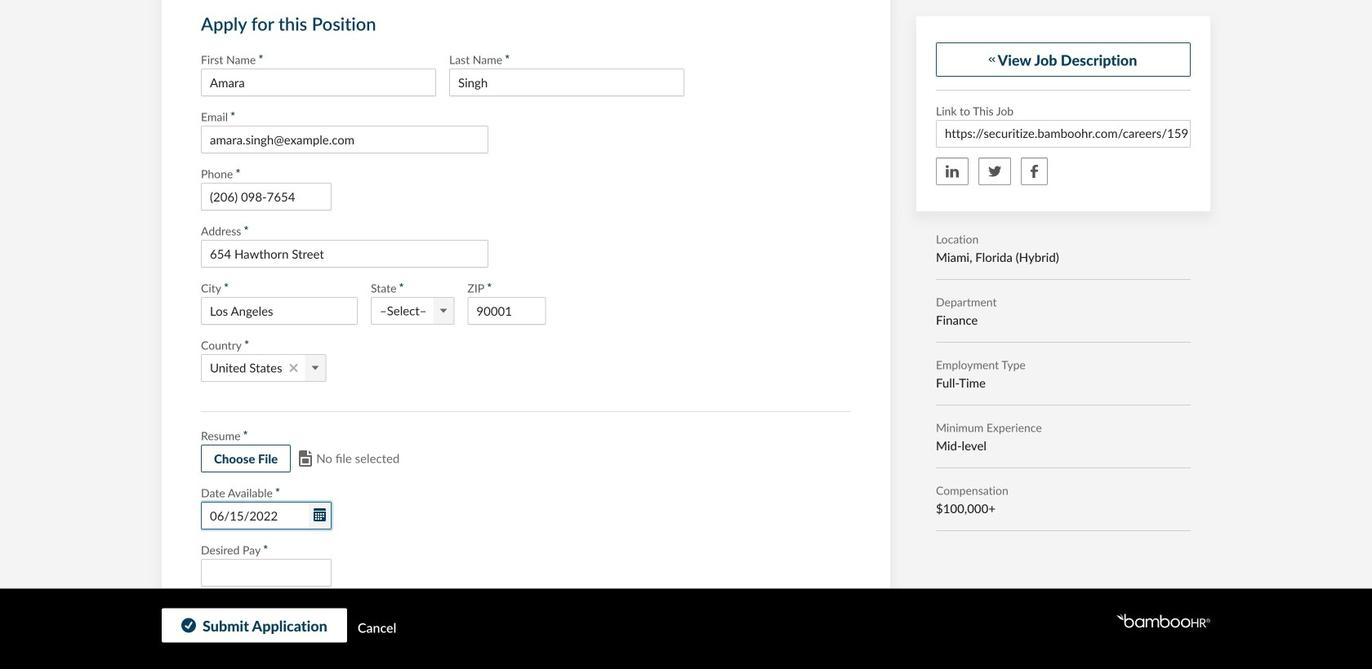 Task type: locate. For each thing, give the bounding box(es) containing it.
None text field
[[201, 69, 436, 96], [201, 126, 488, 154], [201, 183, 332, 211], [201, 650, 488, 670], [201, 69, 436, 96], [201, 126, 488, 154], [201, 183, 332, 211], [201, 650, 488, 670]]

mm/dd/yyyy text field
[[201, 502, 332, 530]]

None text field
[[449, 69, 684, 96], [937, 121, 1190, 147], [201, 240, 488, 268], [201, 297, 358, 325], [468, 297, 546, 325], [201, 560, 332, 587], [449, 69, 684, 96], [937, 121, 1190, 147], [201, 240, 488, 268], [201, 297, 358, 325], [468, 297, 546, 325], [201, 560, 332, 587]]

open calendar picker image
[[314, 509, 326, 524]]



